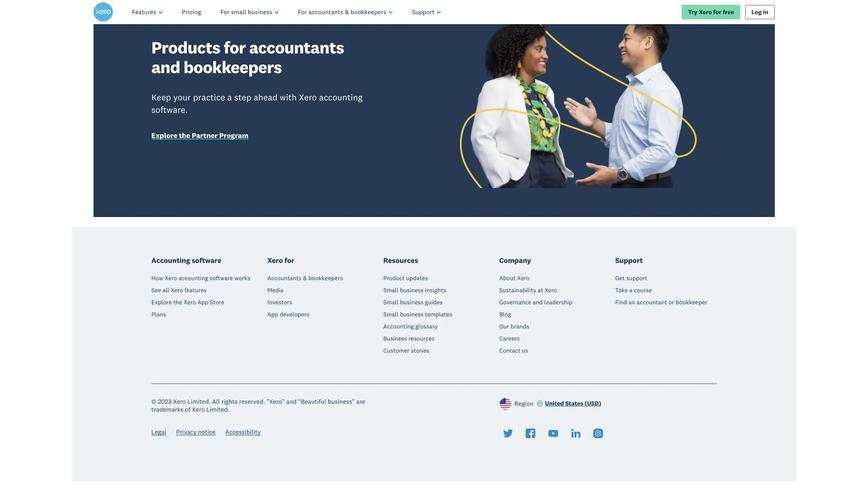 Task type: describe. For each thing, give the bounding box(es) containing it.
customer
[[383, 347, 409, 355]]

governance and leadership link
[[499, 299, 573, 306]]

bookkeepers inside dropdown button
[[351, 8, 386, 16]]

accounting for accounting glossary
[[383, 323, 414, 330]]

media
[[267, 287, 284, 294]]

partner
[[192, 131, 218, 140]]

see
[[151, 287, 161, 294]]

accounting inside keep your practice a step ahead with xero accounting software.
[[319, 92, 363, 103]]

for for xero for
[[285, 256, 294, 265]]

your
[[173, 92, 191, 103]]

1 vertical spatial a
[[629, 287, 633, 294]]

features button
[[122, 0, 172, 24]]

youtube image
[[548, 429, 558, 438]]

xero up all
[[165, 275, 177, 282]]

plans link
[[151, 311, 166, 318]]

limited. up notice
[[206, 406, 230, 414]]

bookkeepers inside products for accountants and bookkeepers
[[184, 57, 282, 78]]

accountants speaking to each other image
[[441, 0, 717, 188]]

media link
[[267, 287, 284, 294]]

small for small business templates
[[383, 311, 399, 318]]

pricing link
[[172, 0, 211, 24]]

of
[[185, 406, 191, 414]]

with
[[280, 92, 297, 103]]

for for for accountants & bookkeepers
[[298, 8, 307, 16]]

accounting for accounting software
[[151, 256, 190, 265]]

or
[[669, 299, 674, 306]]

glossary
[[415, 323, 438, 330]]

explore the xero app store link
[[151, 299, 224, 306]]

stories
[[411, 347, 429, 355]]

features
[[185, 287, 207, 294]]

the current region is united states image
[[499, 398, 511, 410]]

privacy notice
[[176, 428, 216, 436]]

course
[[634, 287, 652, 294]]

how xero accounting software works link
[[151, 275, 250, 282]]

plans
[[151, 311, 166, 318]]

business for small business templates
[[400, 311, 424, 318]]

see all xero features
[[151, 287, 207, 294]]

xero for
[[267, 256, 294, 265]]

get support
[[615, 275, 648, 282]]

1 vertical spatial and
[[533, 299, 543, 306]]

are
[[356, 398, 365, 406]]

try
[[688, 8, 698, 16]]

accounting glossary link
[[383, 323, 438, 330]]

take a course link
[[615, 287, 652, 294]]

contact us
[[499, 347, 528, 355]]

accessibility
[[225, 428, 261, 436]]

practice
[[193, 92, 225, 103]]

resources
[[409, 335, 435, 343]]

small business templates
[[383, 311, 452, 318]]

privacy notice link
[[176, 428, 216, 438]]

small business guides link
[[383, 299, 443, 306]]

log
[[752, 8, 762, 16]]

and inside products for accountants and bookkeepers
[[151, 57, 180, 78]]

for for products for accountants and bookkeepers
[[224, 37, 246, 58]]

investors link
[[267, 299, 292, 306]]

keep your practice a step ahead with xero accounting software.
[[151, 92, 363, 115]]

small business insights
[[383, 287, 446, 294]]

xero up sustainability at xero link
[[517, 275, 530, 282]]

accounting software
[[151, 256, 221, 265]]

customer stories link
[[383, 347, 429, 355]]

business
[[383, 335, 407, 343]]

us
[[522, 347, 528, 355]]

accessibility link
[[225, 428, 261, 438]]

for accountants & bookkeepers button
[[288, 0, 402, 24]]

developers
[[280, 311, 309, 318]]

business inside the for small business dropdown button
[[248, 8, 272, 16]]

accounting glossary
[[383, 323, 438, 330]]

get
[[615, 275, 625, 282]]

sustainability at xero
[[499, 287, 557, 294]]

facebook image
[[526, 429, 536, 438]]

insights
[[425, 287, 446, 294]]

take
[[615, 287, 628, 294]]

how
[[151, 275, 163, 282]]

small for small business insights
[[383, 287, 399, 294]]

try xero for free
[[688, 8, 734, 16]]

about xero link
[[499, 275, 530, 282]]

works
[[234, 275, 250, 282]]

the for xero
[[173, 299, 182, 306]]

careers
[[499, 335, 520, 343]]

a inside keep your practice a step ahead with xero accounting software.
[[227, 92, 232, 103]]

legal link
[[151, 428, 166, 438]]

rights
[[221, 398, 238, 406]]

how xero accounting software works
[[151, 275, 250, 282]]

small business guides
[[383, 299, 443, 306]]

product
[[383, 275, 405, 282]]

2 vertical spatial bookkeepers
[[308, 275, 343, 282]]

reserved.
[[239, 398, 265, 406]]

business resources link
[[383, 335, 435, 343]]

2 horizontal spatial for
[[713, 8, 722, 16]]

product updates
[[383, 275, 428, 282]]

company
[[499, 256, 531, 265]]

about
[[499, 275, 516, 282]]

guides
[[425, 299, 443, 306]]

pricing
[[182, 8, 201, 16]]

1 vertical spatial accounting
[[179, 275, 208, 282]]

the for partner
[[179, 131, 190, 140]]

products for accountants and bookkeepers
[[151, 37, 344, 78]]



Task type: locate. For each thing, give the bounding box(es) containing it.
1 horizontal spatial a
[[629, 287, 633, 294]]

app developers link
[[267, 311, 309, 318]]

small business insights link
[[383, 287, 446, 294]]

0 vertical spatial software
[[192, 256, 221, 265]]

1 horizontal spatial app
[[267, 311, 278, 318]]

business down small business guides link
[[400, 311, 424, 318]]

&
[[345, 8, 349, 16], [303, 275, 307, 282]]

for small business
[[220, 8, 272, 16]]

1 vertical spatial support
[[615, 256, 643, 265]]

1 vertical spatial small
[[383, 299, 399, 306]]

for for for small business
[[220, 8, 230, 16]]

accountants inside dropdown button
[[309, 8, 343, 16]]

1 horizontal spatial support
[[615, 256, 643, 265]]

contact us link
[[499, 347, 528, 355]]

0 horizontal spatial and
[[151, 57, 180, 78]]

0 vertical spatial a
[[227, 92, 232, 103]]

1 horizontal spatial for
[[298, 8, 307, 16]]

the down see all xero features
[[173, 299, 182, 306]]

0 vertical spatial accounting
[[319, 92, 363, 103]]

united
[[545, 400, 564, 407]]

0 vertical spatial &
[[345, 8, 349, 16]]

governance
[[499, 299, 531, 306]]

states
[[565, 400, 583, 407]]

"beautiful
[[298, 398, 326, 406]]

1 vertical spatial app
[[267, 311, 278, 318]]

xero right with
[[299, 92, 317, 103]]

xero inside keep your practice a step ahead with xero accounting software.
[[299, 92, 317, 103]]

software up how xero accounting software works at bottom left
[[192, 256, 221, 265]]

app down investors link
[[267, 311, 278, 318]]

explore
[[151, 131, 177, 140], [151, 299, 172, 306]]

0 vertical spatial small
[[383, 287, 399, 294]]

2 vertical spatial for
[[285, 256, 294, 265]]

0 horizontal spatial accounting
[[179, 275, 208, 282]]

and inside "© 2023 xero limited. all rights reserved. "xero" and "beautiful business" are trademarks of xero limited."
[[286, 398, 297, 406]]

0 horizontal spatial for
[[220, 8, 230, 16]]

0 horizontal spatial for
[[224, 37, 246, 58]]

0 vertical spatial support
[[412, 8, 435, 16]]

2 horizontal spatial and
[[533, 299, 543, 306]]

ahead
[[254, 92, 278, 103]]

for
[[220, 8, 230, 16], [298, 8, 307, 16]]

xero homepage image
[[93, 2, 113, 22]]

customer stories
[[383, 347, 429, 355]]

0 vertical spatial accountants
[[309, 8, 343, 16]]

free
[[723, 8, 734, 16]]

for accountants & bookkeepers
[[298, 8, 386, 16]]

xero down features
[[184, 299, 196, 306]]

2 for from the left
[[298, 8, 307, 16]]

0 vertical spatial accounting
[[151, 256, 190, 265]]

small
[[383, 287, 399, 294], [383, 299, 399, 306], [383, 311, 399, 318]]

small for small business guides
[[383, 299, 399, 306]]

business down small business insights
[[400, 299, 424, 306]]

accountants & bookkeepers link
[[267, 275, 343, 282]]

business right small
[[248, 8, 272, 16]]

region
[[514, 400, 534, 408]]

accounting up business
[[383, 323, 414, 330]]

0 horizontal spatial app
[[198, 299, 208, 306]]

explore down the software.
[[151, 131, 177, 140]]

0 vertical spatial and
[[151, 57, 180, 78]]

1 horizontal spatial for
[[285, 256, 294, 265]]

trademarks
[[151, 406, 183, 414]]

1 vertical spatial software
[[210, 275, 233, 282]]

limited.
[[187, 398, 211, 406], [206, 406, 230, 414]]

xero right of
[[192, 406, 205, 414]]

0 vertical spatial for
[[713, 8, 722, 16]]

business up 'small business guides'
[[400, 287, 424, 294]]

1 vertical spatial for
[[224, 37, 246, 58]]

0 horizontal spatial &
[[303, 275, 307, 282]]

a left step
[[227, 92, 232, 103]]

"xero"
[[267, 398, 285, 406]]

software left works
[[210, 275, 233, 282]]

& inside dropdown button
[[345, 8, 349, 16]]

explore up 'plans' link
[[151, 299, 172, 306]]

explore for explore the xero app store
[[151, 299, 172, 306]]

blog link
[[499, 311, 511, 318]]

support
[[626, 275, 648, 282]]

0 vertical spatial app
[[198, 299, 208, 306]]

business
[[248, 8, 272, 16], [400, 287, 424, 294], [400, 299, 424, 306], [400, 311, 424, 318]]

and right "xero"
[[286, 398, 297, 406]]

app down features
[[198, 299, 208, 306]]

resources
[[383, 256, 418, 265]]

xero right all
[[171, 287, 183, 294]]

xero right try
[[699, 8, 712, 16]]

1 small from the top
[[383, 287, 399, 294]]

instagram image
[[594, 429, 603, 438]]

log in
[[752, 8, 769, 16]]

xero right 2023
[[173, 398, 186, 406]]

1 horizontal spatial and
[[286, 398, 297, 406]]

small
[[231, 8, 246, 16]]

2 vertical spatial and
[[286, 398, 297, 406]]

software.
[[151, 104, 188, 115]]

updates
[[406, 275, 428, 282]]

accounting
[[151, 256, 190, 265], [383, 323, 414, 330]]

small business templates link
[[383, 311, 452, 318]]

limited. left all
[[187, 398, 211, 406]]

support inside dropdown button
[[412, 8, 435, 16]]

legal
[[151, 428, 166, 436]]

our
[[499, 323, 509, 330]]

a
[[227, 92, 232, 103], [629, 287, 633, 294]]

xero right at
[[545, 287, 557, 294]]

united states (usd) button
[[537, 400, 601, 409]]

1 vertical spatial accountants
[[249, 37, 344, 58]]

accounting up how
[[151, 256, 190, 265]]

0 vertical spatial the
[[179, 131, 190, 140]]

business for small business insights
[[400, 287, 424, 294]]

app
[[198, 299, 208, 306], [267, 311, 278, 318]]

sustainability
[[499, 287, 536, 294]]

our brands
[[499, 323, 529, 330]]

0 horizontal spatial support
[[412, 8, 435, 16]]

1 horizontal spatial &
[[345, 8, 349, 16]]

store
[[210, 299, 224, 306]]

an
[[629, 299, 635, 306]]

0 horizontal spatial a
[[227, 92, 232, 103]]

the left 'partner'
[[179, 131, 190, 140]]

1 vertical spatial explore
[[151, 299, 172, 306]]

program
[[219, 131, 248, 140]]

app developers
[[267, 311, 309, 318]]

accountants & bookkeepers
[[267, 275, 343, 282]]

products
[[151, 37, 220, 58]]

and down at
[[533, 299, 543, 306]]

for inside products for accountants and bookkeepers
[[224, 37, 246, 58]]

1 explore from the top
[[151, 131, 177, 140]]

0 vertical spatial bookkeepers
[[351, 8, 386, 16]]

a right take
[[629, 287, 633, 294]]

support button
[[402, 0, 451, 24]]

linkedin image
[[571, 429, 581, 438]]

0 vertical spatial explore
[[151, 131, 177, 140]]

investors
[[267, 299, 292, 306]]

2 vertical spatial small
[[383, 311, 399, 318]]

1 vertical spatial bookkeepers
[[184, 57, 282, 78]]

try xero for free link
[[682, 5, 741, 19]]

explore the partner program
[[151, 131, 248, 140]]

see all xero features link
[[151, 287, 207, 294]]

accountants
[[267, 275, 301, 282]]

1 vertical spatial the
[[173, 299, 182, 306]]

features
[[132, 8, 156, 16]]

1 horizontal spatial accounting
[[319, 92, 363, 103]]

1 vertical spatial &
[[303, 275, 307, 282]]

xero up accountants
[[267, 256, 283, 265]]

all
[[163, 287, 169, 294]]

2023
[[158, 398, 172, 406]]

1 for from the left
[[220, 8, 230, 16]]

1 horizontal spatial accounting
[[383, 323, 414, 330]]

accountants inside products for accountants and bookkeepers
[[249, 37, 344, 58]]

explore for explore the partner program
[[151, 131, 177, 140]]

0 horizontal spatial accounting
[[151, 256, 190, 265]]

2 horizontal spatial bookkeepers
[[351, 8, 386, 16]]

bookkeepers
[[351, 8, 386, 16], [184, 57, 282, 78], [308, 275, 343, 282]]

© 2023 xero limited. all rights reserved. "xero" and "beautiful business" are trademarks of xero limited.
[[151, 398, 365, 414]]

find an accountant or bookkeeper link
[[615, 299, 707, 306]]

templates
[[425, 311, 452, 318]]

twitter image
[[503, 429, 513, 438]]

brands
[[511, 323, 529, 330]]

1 vertical spatial accounting
[[383, 323, 414, 330]]

sustainability at xero link
[[499, 287, 557, 294]]

accounting
[[319, 92, 363, 103], [179, 275, 208, 282]]

2 explore from the top
[[151, 299, 172, 306]]

3 small from the top
[[383, 311, 399, 318]]

1 horizontal spatial bookkeepers
[[308, 275, 343, 282]]

and up the keep
[[151, 57, 180, 78]]

find
[[615, 299, 627, 306]]

log in link
[[745, 5, 775, 19]]

bookkeeper
[[676, 299, 707, 306]]

business for small business guides
[[400, 299, 424, 306]]

accountants
[[309, 8, 343, 16], [249, 37, 344, 58]]

contact
[[499, 347, 521, 355]]

0 horizontal spatial bookkeepers
[[184, 57, 282, 78]]

2 small from the top
[[383, 299, 399, 306]]

accountant
[[637, 299, 667, 306]]

for small business button
[[211, 0, 288, 24]]



Task type: vqa. For each thing, say whether or not it's contained in the screenshot.
left Financial
no



